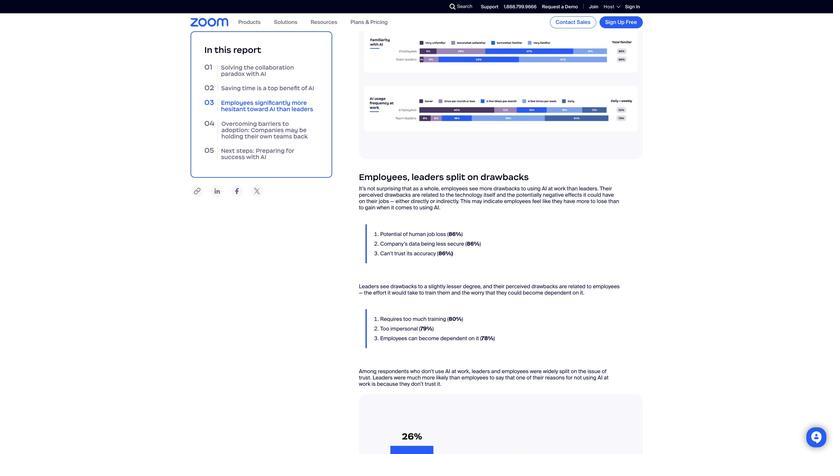 Task type: describe. For each thing, give the bounding box(es) containing it.
0 horizontal spatial were
[[394, 374, 406, 381]]

1 vertical spatial don't
[[411, 381, 424, 388]]

more inside employees significantly more hesitant toward ai than leaders
[[292, 99, 307, 107]]

who
[[411, 368, 421, 375]]

toward
[[247, 106, 268, 113]]

dependent inside leaders see drawbacks to a slightly lesser degree, and their perceived drawbacks are related to employees — the effort it would take to train them and the worry that they could become dependent on it.
[[545, 289, 572, 296]]

jobs
[[379, 198, 389, 205]]

and right the degree,
[[483, 283, 493, 290]]

its
[[407, 250, 413, 257]]

itself
[[484, 191, 496, 198]]

would
[[392, 289, 407, 296]]

trust inside potential of human job loss ( 86% ) company's data being less secure ( 86% ) can't trust its accuracy ( 86%)
[[395, 250, 406, 257]]

it inside requires too much training ( 80% ) too impersonal ( 79% ) employees can become dependent on it ( 78% )
[[476, 335, 479, 342]]

1 horizontal spatial were
[[530, 368, 542, 375]]

of right the "one" on the bottom of the page
[[527, 374, 532, 381]]

overcoming
[[222, 120, 257, 127]]

of right issue on the right of page
[[602, 368, 607, 375]]

contact
[[556, 19, 576, 26]]

on inside requires too much training ( 80% ) too impersonal ( 79% ) employees can become dependent on it ( 78% )
[[469, 335, 475, 342]]

benefit
[[280, 85, 300, 92]]

this
[[215, 45, 232, 55]]

ai inside solving the collaboration paradox with ai
[[261, 70, 266, 78]]

more up indicate
[[480, 185, 493, 192]]

0 vertical spatial using
[[528, 185, 541, 192]]

that inside employees, leaders split on drawbacks it's not surprising that as a whole, employees see more drawbacks to using ai at work than leaders. their perceived drawbacks are related to the technology itself and the potentially negative effects it could have on their jobs — either directly or indirectly. this may indicate employees feel like they have more to lose than to gain when it comes to using ai.
[[402, 185, 412, 192]]

saving time is a top benefit of ai
[[221, 85, 315, 92]]

report
[[234, 45, 261, 55]]

adoption:
[[222, 126, 250, 134]]

comes
[[396, 204, 412, 211]]

0 horizontal spatial 86%
[[449, 231, 462, 238]]

potential of human job loss ( 86% ) company's data being less secure ( 86% ) can't trust its accuracy ( 86%)
[[381, 231, 481, 257]]

likely
[[437, 374, 449, 381]]

or
[[430, 198, 435, 205]]

saving
[[221, 85, 241, 92]]

86%)
[[439, 250, 453, 257]]

less
[[437, 240, 447, 247]]

search image
[[450, 4, 456, 10]]

solutions
[[274, 19, 298, 26]]

contact sales
[[556, 19, 591, 26]]

teams
[[274, 133, 292, 140]]

it. inside the among respondents who don't use ai at work, leaders and employees were widely split on the issue of trust. leaders were much more likely than employees to say that one of their reasons for not using ai at work is because they don't trust it.
[[438, 381, 442, 388]]

a inside employees, leaders split on drawbacks it's not surprising that as a whole, employees see more drawbacks to using ai at work than leaders. their perceived drawbacks are related to the technology itself and the potentially negative effects it could have on their jobs — either directly or indirectly. this may indicate employees feel like they have more to lose than to gain when it comes to using ai.
[[420, 185, 423, 192]]

1.888.799.9666
[[504, 4, 537, 10]]

too
[[404, 316, 412, 323]]

potential
[[381, 231, 402, 238]]

negative
[[543, 191, 564, 198]]

reasons
[[546, 374, 565, 381]]

slightly
[[429, 283, 446, 290]]

plans
[[351, 19, 365, 26]]

a inside leaders see drawbacks to a slightly lesser degree, and their perceived drawbacks are related to employees — the effort it would take to train them and the worry that they could become dependent on it.
[[425, 283, 428, 290]]

not inside the among respondents who don't use ai at work, leaders and employees were widely split on the issue of trust. leaders were much more likely than employees to say that one of their reasons for not using ai at work is because they don't trust it.
[[574, 374, 582, 381]]

sales
[[577, 19, 591, 26]]

sign up free link
[[600, 16, 643, 28]]

them
[[438, 289, 450, 296]]

widely
[[543, 368, 559, 375]]

loss
[[436, 231, 446, 238]]

among respondents who don't use ai at work, leaders and employees were widely split on the issue of trust. leaders were much more likely than employees to say that one of their reasons for not using ai at work is because they don't trust it.
[[359, 368, 609, 388]]

potentially
[[517, 191, 542, 198]]

support
[[481, 4, 499, 10]]

the left worry
[[462, 289, 470, 296]]

accuracy
[[414, 250, 436, 257]]

0 horizontal spatial in
[[205, 45, 213, 55]]

employees inside employees significantly more hesitant toward ai than leaders
[[221, 99, 254, 107]]

they inside employees, leaders split on drawbacks it's not surprising that as a whole, employees see more drawbacks to using ai at work than leaders. their perceived drawbacks are related to the technology itself and the potentially negative effects it could have on their jobs — either directly or indirectly. this may indicate employees feel like they have more to lose than to gain when it comes to using ai.
[[552, 198, 563, 205]]

plans & pricing
[[351, 19, 388, 26]]

twitter image
[[250, 185, 264, 198]]

— inside employees, leaders split on drawbacks it's not surprising that as a whole, employees see more drawbacks to using ai at work than leaders. their perceived drawbacks are related to the technology itself and the potentially negative effects it could have on their jobs — either directly or indirectly. this may indicate employees feel like they have more to lose than to gain when it comes to using ai.
[[391, 198, 395, 205]]

one
[[517, 374, 526, 381]]

more down leaders. in the right top of the page
[[577, 198, 590, 205]]

employees,
[[359, 172, 410, 182]]

holding
[[222, 133, 243, 140]]

sign in link
[[626, 4, 641, 10]]

sign up free
[[606, 19, 638, 26]]

zoom logo image
[[191, 18, 229, 27]]

request a demo
[[542, 4, 579, 10]]

could inside employees, leaders split on drawbacks it's not surprising that as a whole, employees see more drawbacks to using ai at work than leaders. their perceived drawbacks are related to the technology itself and the potentially negative effects it could have on their jobs — either directly or indirectly. this may indicate employees feel like they have more to lose than to gain when it comes to using ai.
[[588, 191, 602, 198]]

the inside solving the collaboration paradox with ai
[[244, 64, 254, 71]]

effort
[[374, 289, 387, 296]]

gain
[[365, 204, 376, 211]]

overcoming barriers to adoption: companies may be holding their own teams back
[[222, 120, 308, 140]]

than left leaders. in the right top of the page
[[567, 185, 578, 192]]

social sharing element
[[191, 185, 333, 198]]

related inside leaders see drawbacks to a slightly lesser degree, and their perceived drawbacks are related to employees — the effort it would take to train them and the worry that they could become dependent on it.
[[569, 283, 586, 290]]

of inside potential of human job loss ( 86% ) company's data being less secure ( 86% ) can't trust its accuracy ( 86%)
[[403, 231, 408, 238]]

and right the 'them'
[[452, 289, 461, 296]]

back
[[294, 133, 308, 140]]

perceived inside employees, leaders split on drawbacks it's not surprising that as a whole, employees see more drawbacks to using ai at work than leaders. their perceived drawbacks are related to the technology itself and the potentially negative effects it could have on their jobs — either directly or indirectly. this may indicate employees feel like they have more to lose than to gain when it comes to using ai.
[[359, 191, 384, 198]]

the left potentially
[[508, 191, 516, 198]]

that for slightly
[[486, 289, 496, 296]]

in this report
[[205, 45, 261, 55]]

companies
[[251, 126, 284, 134]]

issue
[[588, 368, 601, 375]]

technology
[[456, 191, 483, 198]]

effects
[[566, 191, 583, 198]]

1 horizontal spatial in
[[637, 4, 641, 10]]

0 horizontal spatial have
[[564, 198, 576, 205]]

0 horizontal spatial at
[[452, 368, 457, 375]]

barriers
[[258, 120, 281, 127]]

solving the collaboration paradox with ai
[[221, 64, 294, 78]]

join
[[590, 4, 599, 10]]

are inside leaders see drawbacks to a slightly lesser degree, and their perceived drawbacks are related to employees — the effort it would take to train them and the worry that they could become dependent on it.
[[560, 283, 568, 290]]

request a demo link
[[542, 4, 579, 10]]

2 horizontal spatial at
[[604, 374, 609, 381]]

become inside requires too much training ( 80% ) too impersonal ( 79% ) employees can become dependent on it ( 78% )
[[419, 335, 440, 342]]

surprising
[[377, 185, 401, 192]]

can't
[[381, 250, 393, 257]]

next
[[221, 147, 235, 154]]

take
[[408, 289, 418, 296]]

support link
[[481, 4, 499, 10]]

it inside leaders see drawbacks to a slightly lesser degree, and their perceived drawbacks are related to employees — the effort it would take to train them and the worry that they could become dependent on it.
[[388, 289, 391, 296]]

use
[[436, 368, 444, 375]]

like
[[543, 198, 551, 205]]

split inside the among respondents who don't use ai at work, leaders and employees were widely split on the issue of trust. leaders were much more likely than employees to say that one of their reasons for not using ai at work is because they don't trust it.
[[560, 368, 570, 375]]

80%
[[449, 316, 462, 323]]

on inside leaders see drawbacks to a slightly lesser degree, and their perceived drawbacks are related to employees — the effort it would take to train them and the worry that they could become dependent on it.
[[573, 289, 579, 296]]

among
[[359, 368, 377, 375]]

a left demo
[[562, 4, 564, 10]]

job
[[428, 231, 435, 238]]

indicate
[[484, 198, 503, 205]]

pricing
[[371, 19, 388, 26]]

products button
[[238, 19, 261, 26]]

copy link image
[[191, 185, 204, 198]]

sign in
[[626, 4, 641, 10]]

78%
[[482, 335, 494, 342]]

own
[[260, 133, 272, 140]]

04
[[205, 119, 215, 128]]

the inside the among respondents who don't use ai at work, leaders and employees were widely split on the issue of trust. leaders were much more likely than employees to say that one of their reasons for not using ai at work is because they don't trust it.
[[579, 368, 587, 375]]

it's
[[359, 185, 366, 192]]

search
[[458, 3, 473, 9]]

up
[[618, 19, 625, 26]]



Task type: locate. For each thing, give the bounding box(es) containing it.
trust
[[395, 250, 406, 257], [425, 381, 436, 388]]

1 vertical spatial —
[[359, 289, 363, 296]]

1 horizontal spatial split
[[560, 368, 570, 375]]

1 vertical spatial for
[[567, 374, 573, 381]]

1 horizontal spatial leaders
[[412, 172, 444, 182]]

1 horizontal spatial employees
[[381, 335, 408, 342]]

1 vertical spatial with
[[246, 154, 260, 161]]

are inside employees, leaders split on drawbacks it's not surprising that as a whole, employees see more drawbacks to using ai at work than leaders. their perceived drawbacks are related to the technology itself and the potentially negative effects it could have on their jobs — either directly or indirectly. this may indicate employees feel like they have more to lose than to gain when it comes to using ai.
[[413, 191, 420, 198]]

0 vertical spatial dependent
[[545, 289, 572, 296]]

1 horizontal spatial is
[[372, 381, 376, 388]]

much left use
[[407, 374, 421, 381]]

2 vertical spatial that
[[506, 374, 515, 381]]

and left the "one" on the bottom of the page
[[492, 368, 501, 375]]

solutions button
[[274, 19, 298, 26]]

requires too much training ( 80% ) too impersonal ( 79% ) employees can become dependent on it ( 78% )
[[381, 316, 495, 342]]

leaders inside leaders see drawbacks to a slightly lesser degree, and their perceived drawbacks are related to employees — the effort it would take to train them and the worry that they could become dependent on it.
[[359, 283, 379, 290]]

much up the 79%
[[413, 316, 427, 323]]

could inside leaders see drawbacks to a slightly lesser degree, and their perceived drawbacks are related to employees — the effort it would take to train them and the worry that they could become dependent on it.
[[508, 289, 522, 296]]

0 vertical spatial is
[[257, 85, 262, 92]]

it right "effects"
[[584, 191, 587, 198]]

more
[[292, 99, 307, 107], [480, 185, 493, 192], [577, 198, 590, 205], [422, 374, 435, 381]]

more inside the among respondents who don't use ai at work, leaders and employees were widely split on the issue of trust. leaders were much more likely than employees to say that one of their reasons for not using ai at work is because they don't trust it.
[[422, 374, 435, 381]]

for inside 'next steps: preparing for success with ai'
[[286, 147, 294, 154]]

sign for sign in
[[626, 4, 636, 10]]

that right say
[[506, 374, 515, 381]]

and inside employees, leaders split on drawbacks it's not surprising that as a whole, employees see more drawbacks to using ai at work than leaders. their perceived drawbacks are related to the technology itself and the potentially negative effects it could have on their jobs — either directly or indirectly. this may indicate employees feel like they have more to lose than to gain when it comes to using ai.
[[497, 191, 506, 198]]

resources button
[[311, 19, 338, 26]]

0 vertical spatial 86%
[[449, 231, 462, 238]]

steps:
[[236, 147, 255, 154]]

0 vertical spatial employees
[[221, 99, 254, 107]]

1 vertical spatial much
[[407, 374, 421, 381]]

1 vertical spatial leaders
[[412, 172, 444, 182]]

work down among
[[359, 381, 371, 388]]

it left 78%
[[476, 335, 479, 342]]

0 horizontal spatial that
[[402, 185, 412, 192]]

they inside leaders see drawbacks to a slightly lesser degree, and their perceived drawbacks are related to employees — the effort it would take to train them and the worry that they could become dependent on it.
[[497, 289, 507, 296]]

resources
[[311, 19, 338, 26]]

not right it's
[[368, 185, 376, 192]]

for inside the among respondents who don't use ai at work, leaders and employees were widely split on the issue of trust. leaders were much more likely than employees to say that one of their reasons for not using ai at work is because they don't trust it.
[[567, 374, 573, 381]]

in up the free
[[637, 4, 641, 10]]

0 horizontal spatial work
[[359, 381, 371, 388]]

this
[[461, 198, 471, 205]]

their inside overcoming barriers to adoption: companies may be holding their own teams back
[[245, 133, 259, 140]]

ai.
[[434, 204, 441, 211]]

0 vertical spatial they
[[552, 198, 563, 205]]

— right jobs
[[391, 198, 395, 205]]

have
[[603, 191, 615, 198], [564, 198, 576, 205]]

degree,
[[463, 283, 482, 290]]

facebook image
[[231, 185, 244, 198]]

—
[[391, 198, 395, 205], [359, 289, 363, 296]]

become inside leaders see drawbacks to a slightly lesser degree, and their perceived drawbacks are related to employees — the effort it would take to train them and the worry that they could become dependent on it.
[[523, 289, 544, 296]]

to inside the among respondents who don't use ai at work, leaders and employees were widely split on the issue of trust. leaders were much more likely than employees to say that one of their reasons for not using ai at work is because they don't trust it.
[[490, 374, 495, 381]]

1 horizontal spatial it.
[[581, 289, 585, 296]]

become
[[523, 289, 544, 296], [419, 335, 440, 342]]

than right lose
[[609, 198, 620, 205]]

at inside employees, leaders split on drawbacks it's not surprising that as a whole, employees see more drawbacks to using ai at work than leaders. their perceived drawbacks are related to the technology itself and the potentially negative effects it could have on their jobs — either directly or indirectly. this may indicate employees feel like they have more to lose than to gain when it comes to using ai.
[[549, 185, 553, 192]]

work
[[555, 185, 566, 192], [359, 381, 371, 388]]

sign for sign up free
[[606, 19, 617, 26]]

2 vertical spatial leaders
[[472, 368, 490, 375]]

sign left the up
[[606, 19, 617, 26]]

see
[[470, 185, 479, 192], [380, 283, 390, 290]]

and
[[497, 191, 506, 198], [483, 283, 493, 290], [452, 289, 461, 296], [492, 368, 501, 375]]

their inside leaders see drawbacks to a slightly lesser degree, and their perceived drawbacks are related to employees — the effort it would take to train them and the worry that they could become dependent on it.
[[494, 283, 505, 290]]

— inside leaders see drawbacks to a slightly lesser degree, and their perceived drawbacks are related to employees — the effort it would take to train them and the worry that they could become dependent on it.
[[359, 289, 363, 296]]

don't down who
[[411, 381, 424, 388]]

dependent inside requires too much training ( 80% ) too impersonal ( 79% ) employees can become dependent on it ( 78% )
[[441, 335, 468, 342]]

1 horizontal spatial dependent
[[545, 289, 572, 296]]

being
[[421, 240, 435, 247]]

1 vertical spatial they
[[497, 289, 507, 296]]

0 vertical spatial much
[[413, 316, 427, 323]]

1 vertical spatial split
[[560, 368, 570, 375]]

1 horizontal spatial could
[[588, 191, 602, 198]]

for down teams
[[286, 147, 294, 154]]

the
[[244, 64, 254, 71], [446, 191, 454, 198], [508, 191, 516, 198], [364, 289, 372, 296], [462, 289, 470, 296], [579, 368, 587, 375]]

1 horizontal spatial 86%
[[467, 240, 480, 247]]

0 horizontal spatial for
[[286, 147, 294, 154]]

0 horizontal spatial trust
[[395, 250, 406, 257]]

1 horizontal spatial perceived
[[506, 283, 531, 290]]

1 vertical spatial that
[[486, 289, 496, 296]]

1 horizontal spatial they
[[497, 289, 507, 296]]

1 horizontal spatial using
[[528, 185, 541, 192]]

company's
[[381, 240, 408, 247]]

with right success
[[246, 154, 260, 161]]

1 horizontal spatial trust
[[425, 381, 436, 388]]

they down respondents
[[400, 381, 410, 388]]

01
[[205, 63, 213, 71]]

05
[[205, 146, 214, 155]]

employees inside leaders see drawbacks to a slightly lesser degree, and their perceived drawbacks are related to employees — the effort it would take to train them and the worry that they could become dependent on it.
[[593, 283, 620, 290]]

0 horizontal spatial using
[[420, 204, 433, 211]]

request
[[542, 4, 561, 10]]

much
[[413, 316, 427, 323], [407, 374, 421, 381]]

their left jobs
[[367, 198, 378, 205]]

work left leaders. in the right top of the page
[[555, 185, 566, 192]]

0 horizontal spatial employees
[[221, 99, 254, 107]]

with inside solving the collaboration paradox with ai
[[246, 70, 259, 78]]

1 horizontal spatial not
[[574, 374, 582, 381]]

a right as
[[420, 185, 423, 192]]

human
[[409, 231, 426, 238]]

leaders inside the among respondents who don't use ai at work, leaders and employees were widely split on the issue of trust. leaders were much more likely than employees to say that one of their reasons for not using ai at work is because they don't trust it.
[[373, 374, 393, 381]]

0 vertical spatial see
[[470, 185, 479, 192]]

their inside the among respondents who don't use ai at work, leaders and employees were widely split on the issue of trust. leaders were much more likely than employees to say that one of their reasons for not using ai at work is because they don't trust it.
[[533, 374, 544, 381]]

it. inside leaders see drawbacks to a slightly lesser degree, and their perceived drawbacks are related to employees — the effort it would take to train them and the worry that they could become dependent on it.
[[581, 289, 585, 296]]

much inside the among respondents who don't use ai at work, leaders and employees were widely split on the issue of trust. leaders were much more likely than employees to say that one of their reasons for not using ai at work is because they don't trust it.
[[407, 374, 421, 381]]

ai inside employees significantly more hesitant toward ai than leaders
[[270, 106, 275, 113]]

much inside requires too much training ( 80% ) too impersonal ( 79% ) employees can become dependent on it ( 78% )
[[413, 316, 427, 323]]

their left reasons
[[533, 374, 544, 381]]

)
[[462, 231, 463, 238], [480, 240, 481, 247], [462, 316, 464, 323], [433, 325, 434, 332], [494, 335, 495, 342]]

next steps: preparing for success with ai
[[221, 147, 294, 161]]

leaders
[[292, 106, 313, 113], [412, 172, 444, 182], [472, 368, 490, 375]]

the left this
[[446, 191, 454, 198]]

split inside employees, leaders split on drawbacks it's not surprising that as a whole, employees see more drawbacks to using ai at work than leaders. their perceived drawbacks are related to the technology itself and the potentially negative effects it could have on their jobs — either directly or indirectly. this may indicate employees feel like they have more to lose than to gain when it comes to using ai.
[[446, 172, 466, 182]]

leaders left would
[[359, 283, 379, 290]]

significantly
[[255, 99, 291, 107]]

to inside overcoming barriers to adoption: companies may be holding their own teams back
[[283, 120, 289, 127]]

1 vertical spatial 86%
[[467, 240, 480, 247]]

with up time
[[246, 70, 259, 78]]

either
[[396, 198, 410, 205]]

see left would
[[380, 283, 390, 290]]

leaders inside employees significantly more hesitant toward ai than leaders
[[292, 106, 313, 113]]

2 horizontal spatial that
[[506, 374, 515, 381]]

the left issue on the right of page
[[579, 368, 587, 375]]

may inside employees, leaders split on drawbacks it's not surprising that as a whole, employees see more drawbacks to using ai at work than leaders. their perceived drawbacks are related to the technology itself and the potentially negative effects it could have on their jobs — either directly or indirectly. this may indicate employees feel like they have more to lose than to gain when it comes to using ai.
[[472, 198, 483, 205]]

that inside leaders see drawbacks to a slightly lesser degree, and their perceived drawbacks are related to employees — the effort it would take to train them and the worry that they could become dependent on it.
[[486, 289, 496, 296]]

0 horizontal spatial related
[[422, 191, 439, 198]]

0 vertical spatial with
[[246, 70, 259, 78]]

2 horizontal spatial using
[[584, 374, 597, 381]]

0 vertical spatial work
[[555, 185, 566, 192]]

sign
[[626, 4, 636, 10], [606, 19, 617, 26]]

collaboration
[[255, 64, 294, 71]]

dependent
[[545, 289, 572, 296], [441, 335, 468, 342]]

see inside employees, leaders split on drawbacks it's not surprising that as a whole, employees see more drawbacks to using ai at work than leaders. their perceived drawbacks are related to the technology itself and the potentially negative effects it could have on their jobs — either directly or indirectly. this may indicate employees feel like they have more to lose than to gain when it comes to using ai.
[[470, 185, 479, 192]]

train
[[426, 289, 436, 296]]

more down benefit
[[292, 99, 307, 107]]

0 horizontal spatial not
[[368, 185, 376, 192]]

2 vertical spatial they
[[400, 381, 410, 388]]

0 horizontal spatial may
[[285, 126, 298, 134]]

free
[[626, 19, 638, 26]]

that inside the among respondents who don't use ai at work, leaders and employees were widely split on the issue of trust. leaders were much more likely than employees to say that one of their reasons for not using ai at work is because they don't trust it.
[[506, 374, 515, 381]]

0 vertical spatial sign
[[626, 4, 636, 10]]

were left widely
[[530, 368, 542, 375]]

0 vertical spatial —
[[391, 198, 395, 205]]

work inside employees, leaders split on drawbacks it's not surprising that as a whole, employees see more drawbacks to using ai at work than leaders. their perceived drawbacks are related to the technology itself and the potentially negative effects it could have on their jobs — either directly or indirectly. this may indicate employees feel like they have more to lose than to gain when it comes to using ai.
[[555, 185, 566, 192]]

not left issue on the right of page
[[574, 374, 582, 381]]

the right solving
[[244, 64, 254, 71]]

employees significantly more hesitant toward ai than leaders
[[221, 99, 313, 113]]

1 horizontal spatial are
[[560, 283, 568, 290]]

on
[[468, 172, 479, 182], [359, 198, 365, 205], [573, 289, 579, 296], [469, 335, 475, 342], [571, 368, 578, 375]]

they right worry
[[497, 289, 507, 296]]

0 horizontal spatial perceived
[[359, 191, 384, 198]]

their
[[600, 185, 613, 192]]

is right trust.
[[372, 381, 376, 388]]

sign up the free
[[626, 4, 636, 10]]

with
[[246, 70, 259, 78], [246, 154, 260, 161]]

2 horizontal spatial they
[[552, 198, 563, 205]]

may left be
[[285, 126, 298, 134]]

at
[[549, 185, 553, 192], [452, 368, 457, 375], [604, 374, 609, 381]]

plans & pricing link
[[351, 19, 388, 26]]

1 vertical spatial employees
[[381, 335, 408, 342]]

0 vertical spatial in
[[637, 4, 641, 10]]

0 horizontal spatial they
[[400, 381, 410, 388]]

not
[[368, 185, 376, 192], [574, 374, 582, 381]]

too
[[381, 325, 389, 332]]

that right worry
[[486, 289, 496, 296]]

0 horizontal spatial become
[[419, 335, 440, 342]]

paradox
[[221, 70, 245, 78]]

in left this
[[205, 45, 213, 55]]

success
[[221, 154, 245, 161]]

familiarity with al image
[[359, 0, 643, 159]]

0 vertical spatial it.
[[581, 289, 585, 296]]

trust.
[[359, 374, 372, 381]]

and right itself
[[497, 191, 506, 198]]

1.888.799.9666 link
[[504, 4, 537, 10]]

0 horizontal spatial dependent
[[441, 335, 468, 342]]

it right effort
[[388, 289, 391, 296]]

split up technology
[[446, 172, 466, 182]]

leaders inside employees, leaders split on drawbacks it's not surprising that as a whole, employees see more drawbacks to using ai at work than leaders. their perceived drawbacks are related to the technology itself and the potentially negative effects it could have on their jobs — either directly or indirectly. this may indicate employees feel like they have more to lose than to gain when it comes to using ai.
[[412, 172, 444, 182]]

1 vertical spatial dependent
[[441, 335, 468, 342]]

were left who
[[394, 374, 406, 381]]

0 horizontal spatial sign
[[606, 19, 617, 26]]

their left 'own'
[[245, 133, 259, 140]]

than right the likely
[[450, 374, 461, 381]]

leaders right work,
[[472, 368, 490, 375]]

0 horizontal spatial is
[[257, 85, 262, 92]]

0 vertical spatial not
[[368, 185, 376, 192]]

as
[[413, 185, 419, 192]]

it right the when
[[391, 204, 394, 211]]

1 vertical spatial using
[[420, 204, 433, 211]]

1 horizontal spatial that
[[486, 289, 496, 296]]

join link
[[590, 4, 599, 10]]

a left 'slightly'
[[425, 283, 428, 290]]

1 vertical spatial trust
[[425, 381, 436, 388]]

perceived inside leaders see drawbacks to a slightly lesser degree, and their perceived drawbacks are related to employees — the effort it would take to train them and the worry that they could become dependent on it.
[[506, 283, 531, 290]]

using inside the among respondents who don't use ai at work, leaders and employees were widely split on the issue of trust. leaders were much more likely than employees to say that one of their reasons for not using ai at work is because they don't trust it.
[[584, 374, 597, 381]]

0 vertical spatial for
[[286, 147, 294, 154]]

than up barriers
[[277, 106, 290, 113]]

leaders see drawbacks to a slightly lesser degree, and their perceived drawbacks are related to employees — the effort it would take to train them and the worry that they could become dependent on it.
[[359, 283, 620, 296]]

whole,
[[425, 185, 440, 192]]

split
[[446, 172, 466, 182], [560, 368, 570, 375]]

employees down too
[[381, 335, 408, 342]]

86% up secure
[[449, 231, 462, 238]]

leaders inside the among respondents who don't use ai at work, leaders and employees were widely split on the issue of trust. leaders were much more likely than employees to say that one of their reasons for not using ai at work is because they don't trust it.
[[472, 368, 490, 375]]

1 horizontal spatial sign
[[626, 4, 636, 10]]

1 vertical spatial not
[[574, 374, 582, 381]]

1 horizontal spatial at
[[549, 185, 553, 192]]

may right this
[[472, 198, 483, 205]]

leaders up be
[[292, 106, 313, 113]]

they inside the among respondents who don't use ai at work, leaders and employees were widely split on the issue of trust. leaders were much more likely than employees to say that one of their reasons for not using ai at work is because they don't trust it.
[[400, 381, 410, 388]]

at up like
[[549, 185, 553, 192]]

have right like
[[564, 198, 576, 205]]

None search field
[[426, 1, 452, 12]]

86% right secure
[[467, 240, 480, 247]]

of
[[302, 85, 307, 92], [403, 231, 408, 238], [602, 368, 607, 375], [527, 374, 532, 381]]

— left effort
[[359, 289, 363, 296]]

don't left use
[[422, 368, 434, 375]]

0 vertical spatial perceived
[[359, 191, 384, 198]]

have right leaders. in the right top of the page
[[603, 191, 615, 198]]

that left as
[[402, 185, 412, 192]]

0 vertical spatial could
[[588, 191, 602, 198]]

0 vertical spatial don't
[[422, 368, 434, 375]]

0 horizontal spatial —
[[359, 289, 363, 296]]

more left use
[[422, 374, 435, 381]]

ai inside 'next steps: preparing for success with ai'
[[261, 154, 267, 161]]

split right widely
[[560, 368, 570, 375]]

0 horizontal spatial are
[[413, 191, 420, 198]]

drawbacks
[[481, 172, 529, 182], [494, 185, 520, 192], [385, 191, 411, 198], [391, 283, 417, 290], [532, 283, 558, 290]]

0 horizontal spatial split
[[446, 172, 466, 182]]

leaders up whole,
[[412, 172, 444, 182]]

ai inside employees, leaders split on drawbacks it's not surprising that as a whole, employees see more drawbacks to using ai at work than leaders. their perceived drawbacks are related to the technology itself and the potentially negative effects it could have on their jobs — either directly or indirectly. this may indicate employees feel like they have more to lose than to gain when it comes to using ai.
[[542, 185, 547, 192]]

trust left its
[[395, 250, 406, 257]]

of left human
[[403, 231, 408, 238]]

related inside employees, leaders split on drawbacks it's not surprising that as a whole, employees see more drawbacks to using ai at work than leaders. their perceived drawbacks are related to the technology itself and the potentially negative effects it could have on their jobs — either directly or indirectly. this may indicate employees feel like they have more to lose than to gain when it comes to using ai.
[[422, 191, 439, 198]]

with inside 'next steps: preparing for success with ai'
[[246, 154, 260, 161]]

0 vertical spatial leaders
[[359, 283, 379, 290]]

1 vertical spatial related
[[569, 283, 586, 290]]

hesitant
[[221, 106, 246, 113]]

requires
[[381, 316, 402, 323]]

0 horizontal spatial see
[[380, 283, 390, 290]]

that for ai
[[506, 374, 515, 381]]

trust left the likely
[[425, 381, 436, 388]]

2 horizontal spatial leaders
[[472, 368, 490, 375]]

work inside the among respondents who don't use ai at work, leaders and employees were widely split on the issue of trust. leaders were much more likely than employees to say that one of their reasons for not using ai at work is because they don't trust it.
[[359, 381, 371, 388]]

that
[[402, 185, 412, 192], [486, 289, 496, 296], [506, 374, 515, 381]]

their right worry
[[494, 283, 505, 290]]

of right benefit
[[302, 85, 307, 92]]

and inside the among respondents who don't use ai at work, leaders and employees were widely split on the issue of trust. leaders were much more likely than employees to say that one of their reasons for not using ai at work is because they don't trust it.
[[492, 368, 501, 375]]

employees inside requires too much training ( 80% ) too impersonal ( 79% ) employees can become dependent on it ( 78% )
[[381, 335, 408, 342]]

0 vertical spatial are
[[413, 191, 420, 198]]

0 vertical spatial related
[[422, 191, 439, 198]]

1 vertical spatial could
[[508, 289, 522, 296]]

trust inside the among respondents who don't use ai at work, leaders and employees were widely split on the issue of trust. leaders were much more likely than employees to say that one of their reasons for not using ai at work is because they don't trust it.
[[425, 381, 436, 388]]

for right reasons
[[567, 374, 573, 381]]

2 vertical spatial using
[[584, 374, 597, 381]]

0 vertical spatial that
[[402, 185, 412, 192]]

employees, leaders split on drawbacks it's not surprising that as a whole, employees see more drawbacks to using ai at work than leaders. their perceived drawbacks are related to the technology itself and the potentially negative effects it could have on their jobs — either directly or indirectly. this may indicate employees feel like they have more to lose than to gain when it comes to using ai.
[[359, 172, 620, 211]]

may inside overcoming barriers to adoption: companies may be holding their own teams back
[[285, 126, 298, 134]]

the left effort
[[364, 289, 372, 296]]

host button
[[604, 4, 620, 10]]

at left work,
[[452, 368, 457, 375]]

see inside leaders see drawbacks to a slightly lesser degree, and their perceived drawbacks are related to employees — the effort it would take to train them and the worry that they could become dependent on it.
[[380, 283, 390, 290]]

search image
[[450, 4, 456, 10]]

work,
[[458, 368, 471, 375]]

1 vertical spatial see
[[380, 283, 390, 290]]

could
[[588, 191, 602, 198], [508, 289, 522, 296]]

0 vertical spatial split
[[446, 172, 466, 182]]

they right like
[[552, 198, 563, 205]]

is inside the among respondents who don't use ai at work, leaders and employees were widely split on the issue of trust. leaders were much more likely than employees to say that one of their reasons for not using ai at work is because they don't trust it.
[[372, 381, 376, 388]]

at right issue on the right of page
[[604, 374, 609, 381]]

(
[[448, 231, 449, 238], [466, 240, 467, 247], [438, 250, 439, 257], [448, 316, 449, 323], [419, 325, 421, 332], [481, 335, 482, 342]]

1 horizontal spatial for
[[567, 374, 573, 381]]

leaders right trust.
[[373, 374, 393, 381]]

0 horizontal spatial it.
[[438, 381, 442, 388]]

than inside employees significantly more hesitant toward ai than leaders
[[277, 106, 290, 113]]

1 vertical spatial it.
[[438, 381, 442, 388]]

1 horizontal spatial have
[[603, 191, 615, 198]]

employees down saving
[[221, 99, 254, 107]]

lesser
[[447, 283, 462, 290]]

1 vertical spatial perceived
[[506, 283, 531, 290]]

indirectly.
[[437, 198, 460, 205]]

see up this
[[470, 185, 479, 192]]

ai
[[261, 70, 266, 78], [309, 85, 315, 92], [270, 106, 275, 113], [261, 154, 267, 161], [542, 185, 547, 192], [446, 368, 451, 375], [598, 374, 603, 381]]

02
[[205, 83, 214, 92]]

on inside the among respondents who don't use ai at work, leaders and employees were widely split on the issue of trust. leaders were much more likely than employees to say that one of their reasons for not using ai at work is because they don't trust it.
[[571, 368, 578, 375]]

time
[[242, 85, 256, 92]]

0 horizontal spatial could
[[508, 289, 522, 296]]

is right time
[[257, 85, 262, 92]]

than inside the among respondents who don't use ai at work, leaders and employees were widely split on the issue of trust. leaders were much more likely than employees to say that one of their reasons for not using ai at work is because they don't trust it.
[[450, 374, 461, 381]]

their inside employees, leaders split on drawbacks it's not surprising that as a whole, employees see more drawbacks to using ai at work than leaders. their perceived drawbacks are related to the technology itself and the potentially negative effects it could have on their jobs — either directly or indirectly. this may indicate employees feel like they have more to lose than to gain when it comes to using ai.
[[367, 198, 378, 205]]

can
[[409, 335, 418, 342]]

1 horizontal spatial become
[[523, 289, 544, 296]]

0 vertical spatial trust
[[395, 250, 406, 257]]

not inside employees, leaders split on drawbacks it's not surprising that as a whole, employees see more drawbacks to using ai at work than leaders. their perceived drawbacks are related to the technology itself and the potentially negative effects it could have on their jobs — either directly or indirectly. this may indicate employees feel like they have more to lose than to gain when it comes to using ai.
[[368, 185, 376, 192]]

a left top
[[263, 85, 267, 92]]

1 vertical spatial are
[[560, 283, 568, 290]]

linkedin image
[[211, 185, 224, 198]]

products
[[238, 19, 261, 26]]

contact sales link
[[550, 16, 597, 28]]

1 horizontal spatial —
[[391, 198, 395, 205]]

1 vertical spatial leaders
[[373, 374, 393, 381]]



Task type: vqa. For each thing, say whether or not it's contained in the screenshot.
the bottom 'Not'
yes



